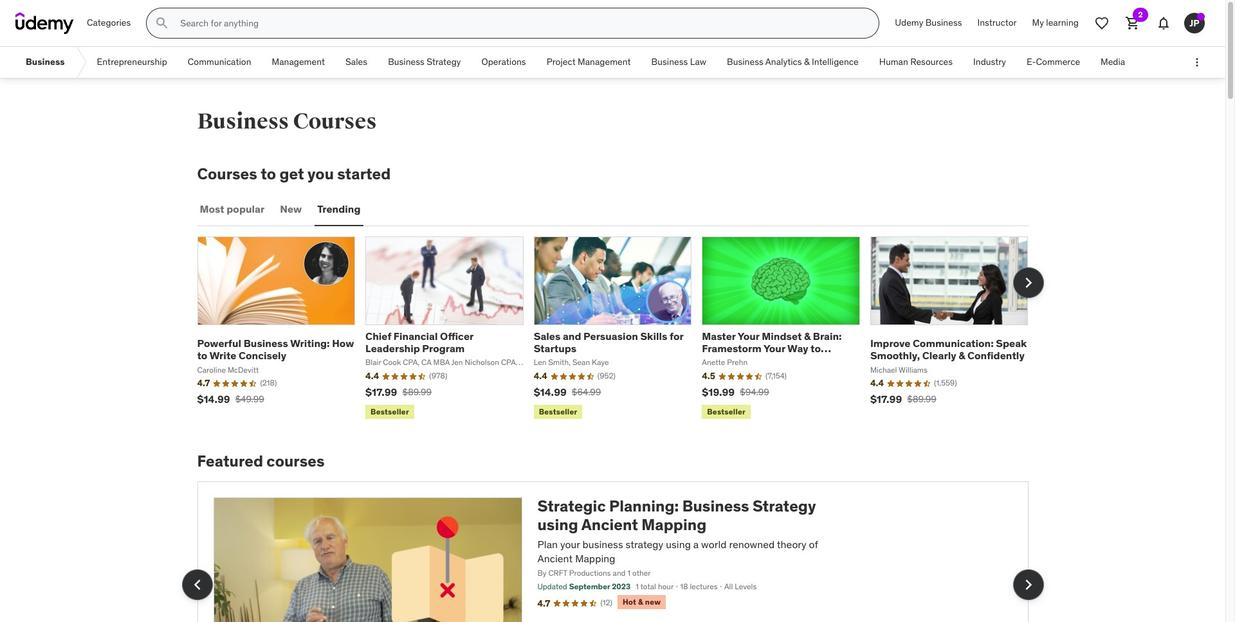 Task type: locate. For each thing, give the bounding box(es) containing it.
& right "analytics"
[[804, 56, 810, 68]]

0 vertical spatial using
[[538, 515, 578, 535]]

1 horizontal spatial using
[[666, 538, 691, 551]]

strategy left operations at the left top
[[427, 56, 461, 68]]

to left get
[[261, 164, 276, 184]]

courses up most popular
[[197, 164, 257, 184]]

to right way at right bottom
[[811, 342, 821, 355]]

featured
[[197, 452, 263, 472]]

1 vertical spatial strategy
[[753, 497, 816, 517]]

using up plan
[[538, 515, 578, 535]]

carousel element containing chief financial officer leadership program
[[197, 237, 1044, 422]]

improve
[[870, 337, 911, 350]]

law
[[690, 56, 707, 68]]

1 vertical spatial carousel element
[[182, 482, 1044, 623]]

ancient up business
[[581, 515, 638, 535]]

0 vertical spatial carousel element
[[197, 237, 1044, 422]]

program
[[422, 342, 465, 355]]

0 horizontal spatial management
[[272, 56, 325, 68]]

0 vertical spatial mapping
[[642, 515, 707, 535]]

your left way at right bottom
[[764, 342, 786, 355]]

&
[[804, 56, 810, 68], [804, 330, 811, 343], [959, 350, 965, 362], [638, 598, 643, 607]]

mapping up productions
[[575, 553, 615, 566]]

1 vertical spatial courses
[[197, 164, 257, 184]]

1 horizontal spatial 1
[[636, 582, 639, 592]]

0 vertical spatial strategy
[[427, 56, 461, 68]]

1 left other
[[628, 569, 631, 579]]

udemy
[[895, 17, 924, 28]]

& inside master your mindset & brain: framestorm your way to success
[[804, 330, 811, 343]]

1 management from the left
[[272, 56, 325, 68]]

brain:
[[813, 330, 842, 343]]

total
[[641, 582, 656, 592]]

most popular
[[200, 203, 265, 216]]

0 vertical spatial sales
[[346, 56, 367, 68]]

previous image
[[187, 575, 208, 596]]

mapping up a
[[642, 515, 707, 535]]

management left sales link
[[272, 56, 325, 68]]

1 total hour
[[636, 582, 674, 592]]

productions
[[569, 569, 611, 579]]

strategy
[[427, 56, 461, 68], [753, 497, 816, 517]]

shopping cart with 2 items image
[[1125, 15, 1141, 31]]

master
[[702, 330, 736, 343]]

1 horizontal spatial strategy
[[753, 497, 816, 517]]

& left brain: at the right bottom of page
[[804, 330, 811, 343]]

ancient up the crft
[[538, 553, 573, 566]]

0 vertical spatial and
[[563, 330, 581, 343]]

sales and persuasion skills for startups link
[[534, 330, 684, 355]]

human resources link
[[869, 47, 963, 78]]

0 horizontal spatial and
[[563, 330, 581, 343]]

and left the persuasion
[[563, 330, 581, 343]]

planning:
[[609, 497, 679, 517]]

powerful business writing: how to write concisely link
[[197, 337, 354, 362]]

improve communication: speak smoothly, clearly & confidently link
[[870, 337, 1027, 362]]

business down the communication link
[[197, 108, 289, 135]]

popular
[[227, 203, 265, 216]]

1 horizontal spatial management
[[578, 56, 631, 68]]

0 vertical spatial ancient
[[581, 515, 638, 535]]

persuasion
[[584, 330, 638, 343]]

0 vertical spatial courses
[[293, 108, 377, 135]]

sales
[[346, 56, 367, 68], [534, 330, 561, 343]]

1
[[628, 569, 631, 579], [636, 582, 639, 592]]

for
[[670, 330, 684, 343]]

how
[[332, 337, 354, 350]]

business strategy link
[[378, 47, 471, 78]]

all levels
[[724, 582, 757, 592]]

ancient
[[581, 515, 638, 535], [538, 553, 573, 566]]

using left a
[[666, 538, 691, 551]]

to
[[261, 164, 276, 184], [811, 342, 821, 355], [197, 350, 207, 362]]

1 horizontal spatial courses
[[293, 108, 377, 135]]

submit search image
[[155, 15, 170, 31]]

1 vertical spatial 1
[[636, 582, 639, 592]]

using
[[538, 515, 578, 535], [666, 538, 691, 551]]

hot & new
[[623, 598, 661, 607]]

carousel element
[[197, 237, 1044, 422], [182, 482, 1044, 623]]

other
[[633, 569, 651, 579]]

business law link
[[641, 47, 717, 78]]

0 horizontal spatial strategy
[[427, 56, 461, 68]]

& right hot
[[638, 598, 643, 607]]

strategy inside the business strategy link
[[427, 56, 461, 68]]

0 horizontal spatial sales
[[346, 56, 367, 68]]

wishlist image
[[1094, 15, 1110, 31]]

business
[[926, 17, 962, 28], [26, 56, 65, 68], [388, 56, 425, 68], [652, 56, 688, 68], [727, 56, 764, 68], [197, 108, 289, 135], [244, 337, 288, 350], [682, 497, 749, 517]]

2 management from the left
[[578, 56, 631, 68]]

e-commerce link
[[1017, 47, 1091, 78]]

your
[[560, 538, 580, 551]]

project management
[[547, 56, 631, 68]]

smoothly,
[[870, 350, 920, 362]]

sales link
[[335, 47, 378, 78]]

jp
[[1190, 17, 1200, 29]]

project management link
[[536, 47, 641, 78]]

next image
[[1018, 575, 1039, 596]]

business analytics & intelligence
[[727, 56, 859, 68]]

(12)
[[601, 598, 613, 608]]

1 left total
[[636, 582, 639, 592]]

courses up you
[[293, 108, 377, 135]]

your right master
[[738, 330, 760, 343]]

business left writing:
[[244, 337, 288, 350]]

0 horizontal spatial courses
[[197, 164, 257, 184]]

of
[[809, 538, 818, 551]]

0 horizontal spatial 1
[[628, 569, 631, 579]]

1 horizontal spatial sales
[[534, 330, 561, 343]]

1 vertical spatial using
[[666, 538, 691, 551]]

0 horizontal spatial mapping
[[575, 553, 615, 566]]

business right sales link
[[388, 56, 425, 68]]

to left write
[[197, 350, 207, 362]]

concisely
[[239, 350, 286, 362]]

0 horizontal spatial to
[[197, 350, 207, 362]]

1 horizontal spatial and
[[613, 569, 626, 579]]

business right udemy
[[926, 17, 962, 28]]

sales left the persuasion
[[534, 330, 561, 343]]

udemy image
[[15, 12, 74, 34]]

management
[[272, 56, 325, 68], [578, 56, 631, 68]]

1 horizontal spatial ancient
[[581, 515, 638, 535]]

Search for anything text field
[[178, 12, 864, 34]]

most
[[200, 203, 224, 216]]

business up world
[[682, 497, 749, 517]]

powerful business writing: how to write concisely
[[197, 337, 354, 362]]

and up 2023
[[613, 569, 626, 579]]

strategy up theory
[[753, 497, 816, 517]]

1 horizontal spatial mapping
[[642, 515, 707, 535]]

& inside improve communication: speak smoothly, clearly & confidently
[[959, 350, 965, 362]]

management right project
[[578, 56, 631, 68]]

2 horizontal spatial to
[[811, 342, 821, 355]]

levels
[[735, 582, 757, 592]]

1 vertical spatial mapping
[[575, 553, 615, 566]]

categories
[[87, 17, 131, 28]]

1 vertical spatial sales
[[534, 330, 561, 343]]

carousel element containing strategic planning: business strategy using ancient mapping
[[182, 482, 1044, 623]]

& right clearly
[[959, 350, 965, 362]]

learning
[[1046, 17, 1079, 28]]

1 vertical spatial and
[[613, 569, 626, 579]]

commerce
[[1036, 56, 1080, 68]]

industry
[[974, 56, 1006, 68]]

master your mindset & brain: framestorm your way to success
[[702, 330, 842, 368]]

sales inside sales and persuasion skills for startups
[[534, 330, 561, 343]]

september
[[569, 582, 610, 592]]

courses to get you started
[[197, 164, 391, 184]]

sales for sales
[[346, 56, 367, 68]]

arrow pointing to subcategory menu links image
[[75, 47, 87, 78]]

0 horizontal spatial ancient
[[538, 553, 573, 566]]

your
[[738, 330, 760, 343], [764, 342, 786, 355]]

instructor link
[[970, 8, 1025, 39]]

0 vertical spatial 1
[[628, 569, 631, 579]]

sales right management link
[[346, 56, 367, 68]]

business courses
[[197, 108, 377, 135]]

strategy
[[626, 538, 664, 551]]



Task type: describe. For each thing, give the bounding box(es) containing it.
communication
[[188, 56, 251, 68]]

renowned
[[729, 538, 775, 551]]

1 horizontal spatial to
[[261, 164, 276, 184]]

0 horizontal spatial using
[[538, 515, 578, 535]]

communication link
[[177, 47, 262, 78]]

e-commerce
[[1027, 56, 1080, 68]]

most popular button
[[197, 194, 267, 225]]

financial
[[394, 330, 438, 343]]

lectures
[[690, 582, 718, 592]]

categories button
[[79, 8, 139, 39]]

business inside strategic planning: business strategy using ancient mapping plan your business strategy using a world renowned theory of ancient mapping by crft productions and 1 other
[[682, 497, 749, 517]]

and inside sales and persuasion skills for startups
[[563, 330, 581, 343]]

2023
[[612, 582, 631, 592]]

instructor
[[978, 17, 1017, 28]]

chief financial officer leadership program
[[366, 330, 474, 355]]

business left "analytics"
[[727, 56, 764, 68]]

4.7
[[538, 598, 550, 610]]

framestorm
[[702, 342, 762, 355]]

18
[[680, 582, 688, 592]]

startups
[[534, 342, 577, 355]]

& inside business analytics & intelligence link
[[804, 56, 810, 68]]

confidently
[[968, 350, 1025, 362]]

my learning
[[1032, 17, 1079, 28]]

strategic
[[538, 497, 606, 517]]

entrepreneurship link
[[87, 47, 177, 78]]

media
[[1101, 56, 1126, 68]]

mindset
[[762, 330, 802, 343]]

to inside master your mindset & brain: framestorm your way to success
[[811, 342, 821, 355]]

management link
[[262, 47, 335, 78]]

you have alerts image
[[1197, 13, 1205, 21]]

powerful
[[197, 337, 241, 350]]

business law
[[652, 56, 707, 68]]

entrepreneurship
[[97, 56, 167, 68]]

and inside strategic planning: business strategy using ancient mapping plan your business strategy using a world renowned theory of ancient mapping by crft productions and 1 other
[[613, 569, 626, 579]]

human resources
[[879, 56, 953, 68]]

business link
[[15, 47, 75, 78]]

write
[[210, 350, 236, 362]]

resources
[[911, 56, 953, 68]]

operations
[[482, 56, 526, 68]]

analytics
[[766, 56, 802, 68]]

intelligence
[[812, 56, 859, 68]]

business left arrow pointing to subcategory menu links image
[[26, 56, 65, 68]]

sales and persuasion skills for startups
[[534, 330, 684, 355]]

0 horizontal spatial your
[[738, 330, 760, 343]]

1 inside strategic planning: business strategy using ancient mapping plan your business strategy using a world renowned theory of ancient mapping by crft productions and 1 other
[[628, 569, 631, 579]]

new button
[[277, 194, 304, 225]]

by
[[538, 569, 547, 579]]

18 lectures
[[680, 582, 718, 592]]

success
[[702, 355, 743, 368]]

started
[[337, 164, 391, 184]]

a
[[693, 538, 699, 551]]

improve communication: speak smoothly, clearly & confidently
[[870, 337, 1027, 362]]

speak
[[996, 337, 1027, 350]]

new
[[645, 598, 661, 607]]

business strategy
[[388, 56, 461, 68]]

theory
[[777, 538, 807, 551]]

writing:
[[290, 337, 330, 350]]

business inside powerful business writing: how to write concisely
[[244, 337, 288, 350]]

2 link
[[1118, 8, 1149, 39]]

media link
[[1091, 47, 1136, 78]]

business
[[583, 538, 623, 551]]

strategy inside strategic planning: business strategy using ancient mapping plan your business strategy using a world renowned theory of ancient mapping by crft productions and 1 other
[[753, 497, 816, 517]]

communication:
[[913, 337, 994, 350]]

sales for sales and persuasion skills for startups
[[534, 330, 561, 343]]

notifications image
[[1156, 15, 1172, 31]]

updated
[[538, 582, 567, 592]]

udemy business link
[[887, 8, 970, 39]]

2
[[1138, 10, 1143, 19]]

trending button
[[315, 194, 363, 225]]

1 horizontal spatial your
[[764, 342, 786, 355]]

skills
[[640, 330, 668, 343]]

officer
[[440, 330, 474, 343]]

to inside powerful business writing: how to write concisely
[[197, 350, 207, 362]]

udemy business
[[895, 17, 962, 28]]

hour
[[658, 582, 674, 592]]

e-
[[1027, 56, 1036, 68]]

hot
[[623, 598, 636, 607]]

my learning link
[[1025, 8, 1087, 39]]

plan
[[538, 538, 558, 551]]

industry link
[[963, 47, 1017, 78]]

operations link
[[471, 47, 536, 78]]

project
[[547, 56, 576, 68]]

business left law
[[652, 56, 688, 68]]

more subcategory menu links image
[[1191, 56, 1204, 69]]

next image
[[1018, 273, 1039, 293]]

courses
[[267, 452, 325, 472]]

new
[[280, 203, 302, 216]]

all
[[724, 582, 733, 592]]

strategic planning: business strategy using ancient mapping plan your business strategy using a world renowned theory of ancient mapping by crft productions and 1 other
[[538, 497, 818, 579]]

featured courses
[[197, 452, 325, 472]]

crft
[[548, 569, 567, 579]]

chief financial officer leadership program link
[[366, 330, 474, 355]]

1 vertical spatial ancient
[[538, 553, 573, 566]]

jp link
[[1179, 8, 1210, 39]]



Task type: vqa. For each thing, say whether or not it's contained in the screenshot.
the top Ancient
yes



